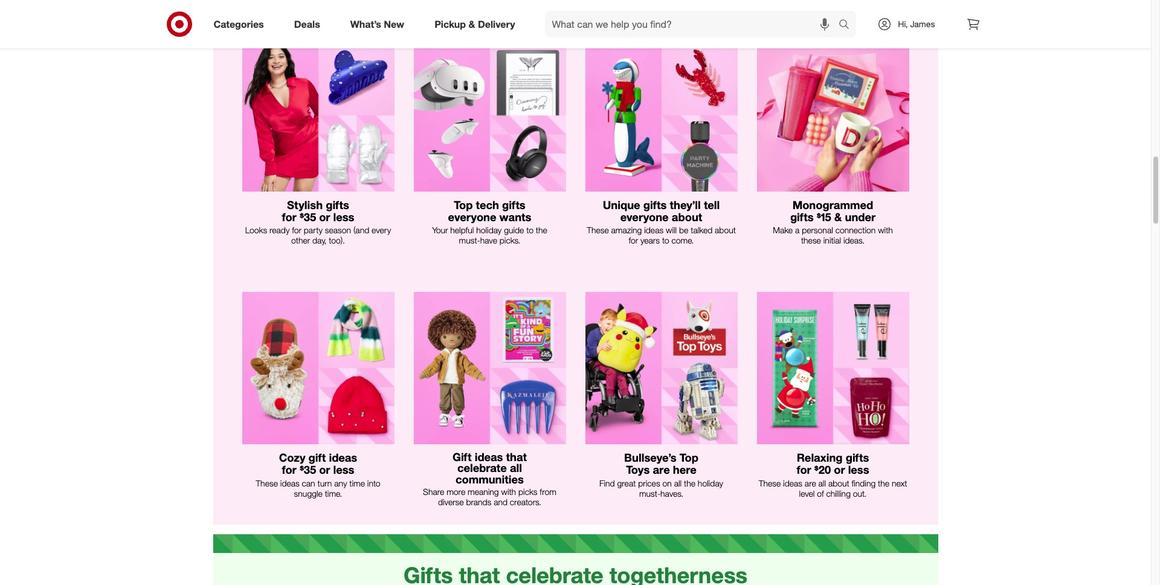 Task type: locate. For each thing, give the bounding box(es) containing it.
all down the $20
[[819, 478, 826, 488]]

less
[[333, 210, 355, 224], [333, 463, 355, 477], [849, 463, 870, 477]]

ideas inside these ideas can turn any time into snuggle time.
[[280, 478, 300, 488]]

holiday right haves. at the bottom
[[698, 478, 724, 488]]

or inside 'stylish gifts for $35 or less'
[[319, 210, 330, 224]]

less inside relaxing gifts for $20 or less
[[849, 463, 870, 477]]

with right the connection
[[878, 225, 893, 235]]

and
[[494, 497, 508, 507]]

or
[[319, 210, 330, 224], [319, 463, 330, 477], [834, 463, 845, 477]]

0 horizontal spatial with
[[501, 487, 516, 497]]

all inside gift ideas that celebrate all communities
[[510, 462, 522, 475]]

the right guide
[[536, 225, 548, 235]]

0 horizontal spatial about
[[672, 210, 703, 224]]

these left 'amazing'
[[587, 225, 609, 235]]

for inside relaxing gifts for $20 or less
[[797, 463, 812, 477]]

your helpful holiday guide to the must-have picks.
[[432, 225, 548, 246]]

here
[[673, 463, 697, 477]]

chilling
[[827, 488, 851, 498]]

guide
[[504, 225, 524, 235]]

or up party
[[319, 210, 330, 224]]

to right guide
[[527, 225, 534, 235]]

with
[[878, 225, 893, 235], [501, 487, 516, 497]]

for right delivery
[[531, 1, 560, 28]]

1 horizontal spatial holiday
[[698, 478, 724, 488]]

less up season
[[333, 210, 355, 224]]

will
[[666, 225, 677, 235]]

0 vertical spatial holiday
[[476, 225, 502, 235]]

0 horizontal spatial top
[[454, 198, 473, 211]]

search
[[834, 19, 863, 31]]

gifts for monogrammed gifts $15 & under
[[791, 210, 814, 224]]

1 horizontal spatial to
[[662, 235, 670, 246]]

gifts for unique gifts they'll tell everyone about
[[644, 198, 667, 211]]

can
[[302, 478, 315, 488]]

for inside these amazing ideas will be talked about for years to come.
[[629, 235, 638, 246]]

these inside these amazing ideas will be talked about for years to come.
[[587, 225, 609, 235]]

0 vertical spatial must-
[[459, 235, 480, 246]]

gifts inside monogrammed gifts $15 & under
[[791, 210, 814, 224]]

gift
[[309, 451, 326, 464]]

search button
[[834, 11, 863, 40]]

for left the $20
[[797, 463, 812, 477]]

to
[[527, 225, 534, 235], [662, 235, 670, 246]]

cozy gift ideas for $35 or less
[[279, 451, 357, 477]]

2 horizontal spatial the
[[878, 478, 890, 488]]

$35 up can
[[300, 463, 316, 477]]

for up the snuggle
[[282, 463, 297, 477]]

share more meaning with picks from diverse brands and creators.
[[423, 487, 557, 507]]

1 $35 from the top
[[300, 210, 316, 224]]

0 horizontal spatial the
[[536, 225, 548, 235]]

these for unique gifts they'll tell everyone about
[[587, 225, 609, 235]]

these for relaxing gifts
[[759, 478, 781, 488]]

all
[[510, 462, 522, 475], [674, 478, 682, 488], [819, 478, 826, 488]]

$35 inside cozy gift ideas for $35 or less
[[300, 463, 316, 477]]

ideas for these ideas are all about finding the next level of chilling out.
[[783, 478, 803, 488]]

ideas left of
[[783, 478, 803, 488]]

pickup & delivery link
[[424, 11, 530, 37]]

the inside find great prices on all the holiday must-haves.
[[684, 478, 696, 488]]

less up finding
[[849, 463, 870, 477]]

top right 'bullseye's'
[[680, 451, 699, 464]]

1 vertical spatial about
[[715, 225, 736, 235]]

these left can
[[256, 478, 278, 488]]

celebrate
[[458, 462, 507, 475]]

level
[[799, 488, 815, 498]]

ideas up communities
[[475, 450, 503, 464]]

for up ready
[[282, 210, 297, 224]]

gifts inside relaxing gifts for $20 or less
[[846, 451, 870, 464]]

2 horizontal spatial these
[[759, 478, 781, 488]]

that
[[506, 450, 527, 464]]

0 horizontal spatial are
[[653, 463, 670, 477]]

the inside these ideas are all about finding the next level of chilling out.
[[878, 478, 890, 488]]

a
[[796, 225, 800, 235]]

0 horizontal spatial holiday
[[476, 225, 502, 235]]

next
[[892, 478, 908, 488]]

the left next
[[878, 478, 890, 488]]

ready
[[270, 225, 290, 235]]

must- inside your helpful holiday guide to the must-have picks.
[[459, 235, 480, 246]]

2 $35 from the top
[[300, 463, 316, 477]]

for left years
[[629, 235, 638, 246]]

pickup & delivery
[[435, 18, 515, 30]]

What can we help you find? suggestions appear below search field
[[545, 11, 842, 37]]

1 horizontal spatial must-
[[640, 488, 661, 498]]

gifts inside 'stylish gifts for $35 or less'
[[326, 198, 349, 211]]

meaning
[[468, 487, 499, 497]]

everyone inside top tech gifts everyone wants
[[448, 210, 497, 224]]

tell
[[704, 198, 720, 211]]

what's new link
[[340, 11, 420, 37]]

gifts up guide
[[502, 198, 526, 211]]

$35 up party
[[300, 210, 316, 224]]

know
[[711, 1, 767, 28]]

are inside these ideas are all about finding the next level of chilling out.
[[805, 478, 817, 488]]

for inside looks ready for party season (and every other day, too).
[[292, 225, 302, 235]]

bullseye's
[[624, 451, 677, 464]]

relaxing
[[797, 451, 843, 464]]

are left of
[[805, 478, 817, 488]]

gifts up finding
[[846, 451, 870, 464]]

tech
[[476, 198, 499, 211]]

top left tech at the left top of page
[[454, 198, 473, 211]]

everyone
[[566, 1, 662, 28], [448, 210, 497, 224], [621, 210, 669, 224]]

are up on
[[653, 463, 670, 477]]

years
[[641, 235, 660, 246]]

everyone inside unique gifts they'll tell everyone about
[[621, 210, 669, 224]]

0 vertical spatial about
[[672, 210, 703, 224]]

the for here
[[684, 478, 696, 488]]

all inside find great prices on all the holiday must-haves.
[[674, 478, 682, 488]]

1 horizontal spatial the
[[684, 478, 696, 488]]

gifts inside unique gifts they'll tell everyone about
[[644, 198, 667, 211]]

1 horizontal spatial &
[[835, 210, 842, 224]]

ideas inside these amazing ideas will be talked about for years to come.
[[645, 225, 664, 235]]

great
[[618, 478, 636, 488]]

gifts left "they'll"
[[644, 198, 667, 211]]

2 vertical spatial about
[[829, 478, 850, 488]]

or inside relaxing gifts for $20 or less
[[834, 463, 845, 477]]

to right years
[[662, 235, 670, 246]]

personal
[[802, 225, 833, 235]]

0 vertical spatial $35
[[300, 210, 316, 224]]

2 horizontal spatial about
[[829, 478, 850, 488]]

ideas inside gift ideas that celebrate all communities
[[475, 450, 503, 464]]

0 horizontal spatial to
[[527, 225, 534, 235]]

or right the $20
[[834, 463, 845, 477]]

day,
[[313, 235, 327, 246]]

gifts up season
[[326, 198, 349, 211]]

1 vertical spatial are
[[805, 478, 817, 488]]

gifts up a
[[791, 210, 814, 224]]

0 horizontal spatial must-
[[459, 235, 480, 246]]

must- right your
[[459, 235, 480, 246]]

connection
[[836, 225, 876, 235]]

for inside 'stylish gifts for $35 or less'
[[282, 210, 297, 224]]

about down relaxing gifts for $20 or less
[[829, 478, 850, 488]]

with left picks
[[501, 487, 516, 497]]

must-
[[459, 235, 480, 246], [640, 488, 661, 498]]

all right on
[[674, 478, 682, 488]]

for for stylish
[[282, 210, 297, 224]]

stylish
[[287, 198, 323, 211]]

0 horizontal spatial &
[[469, 18, 475, 30]]

& inside 'pickup & delivery' link
[[469, 18, 475, 30]]

these left level
[[759, 478, 781, 488]]

unique
[[603, 198, 641, 211]]

holiday down top tech gifts everyone wants
[[476, 225, 502, 235]]

are
[[653, 463, 670, 477], [805, 478, 817, 488]]

what's new
[[350, 18, 405, 30]]

1 horizontal spatial all
[[674, 478, 682, 488]]

top
[[454, 198, 473, 211], [680, 451, 699, 464]]

ideas right pickup
[[469, 1, 525, 28]]

or up turn
[[319, 463, 330, 477]]

0 horizontal spatial all
[[510, 462, 522, 475]]

1 horizontal spatial are
[[805, 478, 817, 488]]

1 horizontal spatial about
[[715, 225, 736, 235]]

ideas left can
[[280, 478, 300, 488]]

prices
[[638, 478, 661, 488]]

party
[[304, 225, 323, 235]]

2 horizontal spatial all
[[819, 478, 826, 488]]

1 horizontal spatial with
[[878, 225, 893, 235]]

relaxing gifts for $20 or less
[[797, 451, 870, 477]]

$35 inside 'stylish gifts for $35 or less'
[[300, 210, 316, 224]]

these inside these ideas can turn any time into snuggle time.
[[256, 478, 278, 488]]

these
[[802, 235, 821, 246]]

other
[[291, 235, 310, 246]]

for left party
[[292, 225, 302, 235]]

must- left on
[[640, 488, 661, 498]]

share
[[423, 487, 444, 497]]

deals link
[[284, 11, 335, 37]]

less inside 'stylish gifts for $35 or less'
[[333, 210, 355, 224]]

ideas inside these ideas are all about finding the next level of chilling out.
[[783, 478, 803, 488]]

about
[[672, 210, 703, 224], [715, 225, 736, 235], [829, 478, 850, 488]]

1 vertical spatial must-
[[640, 488, 661, 498]]

1 vertical spatial top
[[680, 451, 699, 464]]

ideas.
[[844, 235, 865, 246]]

toys
[[626, 463, 650, 477]]

ideas left will on the right top of the page
[[645, 225, 664, 235]]

less up any
[[333, 463, 355, 477]]

ideas up any
[[329, 451, 357, 464]]

gift ideas that celebrate all communities
[[453, 450, 527, 486]]

the down here
[[684, 478, 696, 488]]

everyone for wants
[[448, 210, 497, 224]]

the for wants
[[536, 225, 548, 235]]

about right talked
[[715, 225, 736, 235]]

amazing
[[612, 225, 642, 235]]

unique gifts they'll tell everyone about
[[603, 198, 720, 224]]

& right pickup
[[469, 18, 475, 30]]

under
[[845, 210, 876, 224]]

0 vertical spatial &
[[469, 18, 475, 30]]

0 vertical spatial with
[[878, 225, 893, 235]]

0 vertical spatial top
[[454, 198, 473, 211]]

make
[[773, 225, 793, 235]]

ideas
[[469, 1, 525, 28], [645, 225, 664, 235], [475, 450, 503, 464], [329, 451, 357, 464], [280, 478, 300, 488], [783, 478, 803, 488]]

1 horizontal spatial top
[[680, 451, 699, 464]]

gifts
[[326, 198, 349, 211], [502, 198, 526, 211], [644, 198, 667, 211], [791, 210, 814, 224], [846, 451, 870, 464]]

initial
[[824, 235, 842, 246]]

the inside your helpful holiday guide to the must-have picks.
[[536, 225, 548, 235]]

1 horizontal spatial these
[[587, 225, 609, 235]]

1 vertical spatial &
[[835, 210, 842, 224]]

must- inside find great prices on all the holiday must-haves.
[[640, 488, 661, 498]]

monogrammed gifts $15 & under
[[791, 198, 876, 224]]

0 horizontal spatial these
[[256, 478, 278, 488]]

all up picks
[[510, 462, 522, 475]]

1 vertical spatial holiday
[[698, 478, 724, 488]]

deals
[[294, 18, 320, 30]]

1 vertical spatial $35
[[300, 463, 316, 477]]

these inside these ideas are all about finding the next level of chilling out.
[[759, 478, 781, 488]]

about up be
[[672, 210, 703, 224]]

with inside share more meaning with picks from diverse brands and creators.
[[501, 487, 516, 497]]

0 vertical spatial are
[[653, 463, 670, 477]]

& right $15
[[835, 210, 842, 224]]

these
[[587, 225, 609, 235], [256, 478, 278, 488], [759, 478, 781, 488]]

1 vertical spatial with
[[501, 487, 516, 497]]

monogrammed
[[793, 198, 874, 211]]



Task type: describe. For each thing, give the bounding box(es) containing it.
time
[[350, 478, 365, 488]]

cozy
[[279, 451, 306, 464]]

your
[[432, 225, 448, 235]]

for inside cozy gift ideas for $35 or less
[[282, 463, 297, 477]]

wants
[[500, 210, 532, 224]]

every
[[372, 225, 391, 235]]

brands
[[466, 497, 492, 507]]

about inside these amazing ideas will be talked about for years to come.
[[715, 225, 736, 235]]

james
[[911, 19, 935, 29]]

holiday inside find great prices on all the holiday must-haves.
[[698, 478, 724, 488]]

looks ready for party season (and every other day, too).
[[245, 225, 391, 246]]

$15
[[817, 210, 832, 224]]

for for explore
[[531, 1, 560, 28]]

these ideas are all about finding the next level of chilling out.
[[759, 478, 908, 498]]

out.
[[853, 488, 867, 498]]

you
[[668, 1, 705, 28]]

categories link
[[203, 11, 279, 37]]

finding
[[852, 478, 876, 488]]

looks
[[245, 225, 267, 235]]

too).
[[329, 235, 345, 246]]

are inside bullseye's top toys are here
[[653, 463, 670, 477]]

ideas for explore ideas for everyone you know
[[469, 1, 525, 28]]

gifts for relaxing gifts for $20 or less
[[846, 451, 870, 464]]

gifts inside top tech gifts everyone wants
[[502, 198, 526, 211]]

what's
[[350, 18, 381, 30]]

on
[[663, 478, 672, 488]]

more
[[447, 487, 466, 497]]

categories
[[214, 18, 264, 30]]

new
[[384, 18, 405, 30]]

for for relaxing
[[797, 463, 812, 477]]

make a personal connection with these initial ideas.
[[773, 225, 893, 246]]

(and
[[354, 225, 369, 235]]

find
[[600, 478, 615, 488]]

come.
[[672, 235, 694, 246]]

these ideas can turn any time into snuggle time.
[[256, 478, 381, 498]]

communities
[[456, 473, 524, 486]]

gifts for stylish gifts for $35 or less
[[326, 198, 349, 211]]

bullseye's top toys are here
[[624, 451, 699, 477]]

all inside these ideas are all about finding the next level of chilling out.
[[819, 478, 826, 488]]

ideas inside cozy gift ideas for $35 or less
[[329, 451, 357, 464]]

time.
[[325, 488, 342, 498]]

hi,
[[898, 19, 908, 29]]

all for communities
[[510, 462, 522, 475]]

find great prices on all the holiday must-haves.
[[600, 478, 724, 498]]

less for stylish gifts for $35 or less
[[333, 210, 355, 224]]

from
[[540, 487, 557, 497]]

everyone for you
[[566, 1, 662, 28]]

delivery
[[478, 18, 515, 30]]

$20
[[815, 463, 831, 477]]

or for relaxing
[[834, 463, 845, 477]]

explore
[[384, 1, 463, 28]]

turn
[[318, 478, 332, 488]]

have
[[480, 235, 497, 246]]

creators.
[[510, 497, 542, 507]]

helpful
[[451, 225, 474, 235]]

stylish gifts for $35 or less
[[282, 198, 355, 224]]

gift
[[453, 450, 472, 464]]

& inside monogrammed gifts $15 & under
[[835, 210, 842, 224]]

haves.
[[661, 488, 684, 498]]

into
[[367, 478, 381, 488]]

holiday inside your helpful holiday guide to the must-have picks.
[[476, 225, 502, 235]]

or for stylish
[[319, 210, 330, 224]]

they'll
[[670, 198, 701, 211]]

to inside your helpful holiday guide to the must-have picks.
[[527, 225, 534, 235]]

less for relaxing gifts for $20 or less
[[849, 463, 870, 477]]

or inside cozy gift ideas for $35 or less
[[319, 463, 330, 477]]

all for the
[[674, 478, 682, 488]]

for for looks
[[292, 225, 302, 235]]

ideas for these ideas can turn any time into snuggle time.
[[280, 478, 300, 488]]

about inside these ideas are all about finding the next level of chilling out.
[[829, 478, 850, 488]]

top tech gifts everyone wants
[[448, 198, 532, 224]]

season
[[325, 225, 351, 235]]

of
[[817, 488, 824, 498]]

explore ideas for everyone you know
[[384, 1, 767, 28]]

pickup
[[435, 18, 466, 30]]

ideas for gift ideas that celebrate all communities
[[475, 450, 503, 464]]

picks.
[[500, 235, 521, 246]]

these amazing ideas will be talked about for years to come.
[[587, 225, 736, 246]]

less inside cozy gift ideas for $35 or less
[[333, 463, 355, 477]]

talked
[[691, 225, 713, 235]]

with inside make a personal connection with these initial ideas.
[[878, 225, 893, 235]]

any
[[334, 478, 347, 488]]

be
[[680, 225, 689, 235]]

to inside these amazing ideas will be talked about for years to come.
[[662, 235, 670, 246]]

hi, james
[[898, 19, 935, 29]]

top inside top tech gifts everyone wants
[[454, 198, 473, 211]]

about inside unique gifts they'll tell everyone about
[[672, 210, 703, 224]]

snuggle
[[294, 488, 323, 498]]

top inside bullseye's top toys are here
[[680, 451, 699, 464]]



Task type: vqa. For each thing, say whether or not it's contained in the screenshot.
Monogrammed
yes



